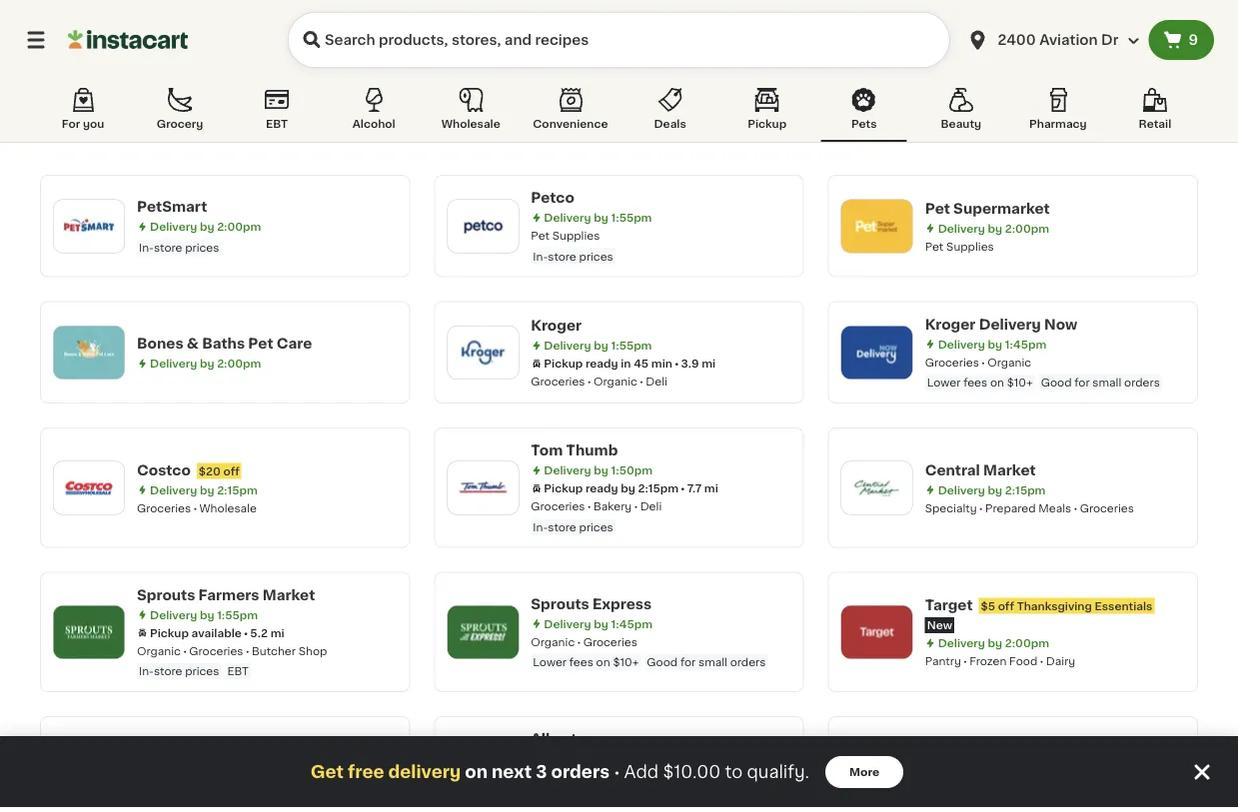 Task type: locate. For each thing, give the bounding box(es) containing it.
organic inside organic groceries lower fees on $10+ good for small orders
[[531, 637, 575, 648]]

by for petsmart
[[200, 221, 214, 232]]

delivery for bones & baths pet care
[[150, 358, 197, 369]]

groceries wholesale
[[137, 502, 257, 513]]

pet up pet supplies
[[925, 201, 950, 215]]

1 horizontal spatial $10+
[[613, 657, 639, 668]]

on left next
[[465, 764, 488, 781]]

deals button
[[627, 84, 713, 142]]

1 vertical spatial ebt
[[227, 666, 249, 677]]

mi for albertsons
[[706, 772, 720, 783]]

by up the in-store prices
[[200, 221, 214, 232]]

organic
[[988, 357, 1032, 368], [594, 376, 637, 387], [531, 637, 575, 648], [137, 646, 181, 657]]

pets button
[[821, 84, 907, 142]]

kroger logo image
[[457, 327, 509, 379]]

pet for pet supplies
[[925, 241, 944, 252]]

pickup available
[[150, 628, 242, 639]]

butcher
[[252, 646, 296, 657]]

groceries inside groceries bakery deli in-store prices
[[531, 501, 585, 512]]

lower down target:
[[139, 793, 173, 804]]

prices inside pet supplies in-store prices
[[579, 251, 613, 262]]

store down "petsmart"
[[154, 242, 182, 253]]

store
[[154, 242, 182, 253], [548, 251, 576, 262], [548, 522, 576, 533], [154, 666, 182, 677]]

treatment tracker modal dialog
[[0, 737, 1238, 809]]

delivery
[[544, 212, 591, 223], [150, 221, 197, 232], [938, 223, 985, 234], [979, 317, 1041, 331], [938, 339, 985, 350], [544, 340, 591, 351], [150, 358, 197, 369], [544, 465, 591, 476], [150, 484, 197, 495], [938, 484, 985, 495], [150, 610, 197, 621], [544, 619, 591, 630], [938, 638, 985, 649], [228, 751, 290, 765], [544, 754, 591, 765]]

0 vertical spatial market
[[984, 463, 1036, 477]]

1:55pm up pet supplies in-store prices
[[611, 212, 652, 223]]

store down petco
[[548, 251, 576, 262]]

small
[[1093, 377, 1122, 388], [699, 657, 728, 668], [305, 793, 333, 804]]

market up prepared
[[984, 463, 1036, 477]]

$10+ inside organic groceries lower fees on $10+ good for small orders
[[613, 657, 639, 668]]

9
[[1189, 33, 1198, 47]]

$20
[[199, 465, 221, 476]]

small inside groceries organic lower fees on $10+ good for small orders
[[1093, 377, 1122, 388]]

2 horizontal spatial good
[[1041, 377, 1072, 388]]

ebt inside button
[[266, 118, 288, 129]]

2:15pm down "1:50pm"
[[638, 483, 679, 494]]

2 vertical spatial $10+
[[219, 793, 245, 804]]

good inside groceries organic lower fees on $10+ good for small orders
[[1041, 377, 1072, 388]]

pet for pet supplies in-store prices
[[531, 230, 550, 241]]

deli inside groceries bakery deli in-store prices
[[640, 501, 662, 512]]

2 horizontal spatial $10+
[[1007, 377, 1033, 388]]

0 horizontal spatial $10+
[[219, 793, 245, 804]]

by for sprouts express
[[594, 619, 608, 630]]

orders inside groceries organic lower fees on $10+ good for small orders
[[1124, 377, 1160, 388]]

delivery up specialty
[[938, 484, 985, 495]]

store down pickup available
[[154, 666, 182, 677]]

2 ready from the top
[[586, 483, 618, 494]]

delivery by 1:45pm for express
[[544, 619, 653, 630]]

organic down kroger delivery now
[[988, 357, 1032, 368]]

0 vertical spatial ready
[[586, 358, 618, 369]]

0 vertical spatial $10+
[[1007, 377, 1033, 388]]

0 vertical spatial delivery by 1:45pm
[[938, 339, 1047, 350]]

sprouts farmers market logo image
[[63, 606, 115, 658]]

0 horizontal spatial sprouts
[[137, 588, 195, 602]]

costco
[[137, 463, 191, 477]]

0 vertical spatial 1:45pm
[[1005, 339, 1047, 350]]

pickup up groceries organic deli
[[544, 358, 583, 369]]

mi
[[702, 358, 716, 369], [704, 483, 718, 494], [271, 628, 285, 639], [706, 772, 720, 783]]

deli down min
[[646, 376, 667, 387]]

1 delivery by 2:15pm from the left
[[150, 484, 258, 495]]

by down "1:50pm"
[[621, 483, 635, 494]]

0 vertical spatial pickup ready by 2:15pm
[[544, 483, 679, 494]]

delivery down costco
[[150, 484, 197, 495]]

wholesale right the alcohol
[[441, 118, 500, 129]]

0 vertical spatial good
[[1041, 377, 1072, 388]]

by up 'pantry frozen food dairy' on the right of the page
[[988, 638, 1003, 649]]

groceries inside groceries organic lower fees on $10+ good for small orders
[[925, 357, 979, 368]]

off inside costco $20 off
[[223, 465, 240, 476]]

delivery for sprouts express
[[544, 619, 591, 630]]

1 horizontal spatial delivery by 2:15pm
[[938, 484, 1046, 495]]

3.9
[[681, 358, 699, 369]]

delivery for kroger
[[544, 340, 591, 351]]

delivery up pickup available
[[150, 610, 197, 621]]

pet inside pet supplies in-store prices
[[531, 230, 550, 241]]

delivery up pickup ready in 45 min
[[544, 340, 591, 351]]

delivery by 2:00pm for bones & baths pet care
[[150, 358, 261, 369]]

wholesale inside button
[[441, 118, 500, 129]]

delivery by 1:55pm
[[544, 212, 652, 223], [544, 340, 652, 351], [150, 610, 258, 621], [544, 754, 652, 765]]

qualify.
[[747, 764, 810, 781]]

petco
[[531, 191, 575, 205]]

ready down delivery by 1:50pm
[[586, 483, 618, 494]]

sprouts farmers market
[[137, 588, 315, 602]]

sprouts up pickup available
[[137, 588, 195, 602]]

delivery for tom thumb
[[544, 465, 591, 476]]

1 horizontal spatial for
[[681, 657, 696, 668]]

on down sprouts express
[[596, 657, 610, 668]]

wholesale
[[441, 118, 500, 129], [199, 502, 257, 513]]

supplies
[[552, 230, 600, 241], [947, 241, 994, 252]]

0 vertical spatial ebt
[[266, 118, 288, 129]]

small inside organic groceries lower fees on $10+ good for small orders
[[699, 657, 728, 668]]

pickup ready by 2:15pm for albertsons
[[544, 772, 679, 783]]

beauty button
[[918, 84, 1004, 142]]

$10+
[[1007, 377, 1033, 388], [613, 657, 639, 668], [219, 793, 245, 804]]

good down 'express'
[[647, 657, 678, 668]]

care
[[277, 337, 312, 351]]

3 ready from the top
[[586, 772, 618, 783]]

1 vertical spatial lower
[[533, 657, 567, 668]]

delivery down "bones"
[[150, 358, 197, 369]]

ready
[[586, 358, 618, 369], [586, 483, 618, 494], [586, 772, 618, 783]]

2:00pm up food
[[1005, 638, 1049, 649]]

delivery by 1:55pm down albertsons
[[544, 754, 652, 765]]

on down fast
[[202, 793, 216, 804]]

off inside target $5 off thanksgiving essentials new
[[998, 601, 1014, 612]]

1 horizontal spatial good
[[647, 657, 678, 668]]

dr
[[1101, 33, 1119, 47]]

2 horizontal spatial fees
[[964, 377, 988, 388]]

for inside groceries organic lower fees on $10+ good for small orders
[[1075, 377, 1090, 388]]

orders inside treatment tracker modal dialog
[[551, 764, 610, 781]]

ebt
[[266, 118, 288, 129], [227, 666, 249, 677]]

1 horizontal spatial ebt
[[266, 118, 288, 129]]

for for kroger delivery now
[[1075, 377, 1090, 388]]

1:45pm
[[1005, 339, 1047, 350], [611, 619, 653, 630]]

None search field
[[288, 12, 950, 68]]

2:15pm up specialty prepared meals groceries
[[1005, 484, 1046, 495]]

in- down tom
[[533, 522, 548, 533]]

delivery by 2:15pm down central market
[[938, 484, 1046, 495]]

fees down fast
[[175, 793, 199, 804]]

ready for tom thumb
[[586, 483, 618, 494]]

0 horizontal spatial kroger
[[531, 319, 582, 333]]

organic groceries butcher shop in-store prices ebt
[[137, 646, 327, 677]]

2 pickup ready by 2:15pm from the top
[[544, 772, 679, 783]]

2:00pm
[[217, 221, 261, 232], [1005, 223, 1049, 234], [217, 358, 261, 369], [1005, 638, 1049, 649]]

$5
[[981, 601, 995, 612]]

1 vertical spatial market
[[263, 588, 315, 602]]

on down kroger delivery now
[[990, 377, 1004, 388]]

by up pet supplies in-store prices
[[594, 212, 608, 223]]

1 vertical spatial delivery by 1:45pm
[[544, 619, 653, 630]]

deli for groceries bakery deli in-store prices
[[640, 501, 662, 512]]

good down target: fast delivery
[[253, 793, 284, 804]]

1 vertical spatial deli
[[640, 501, 662, 512]]

1 vertical spatial ready
[[586, 483, 618, 494]]

delivery by 1:55pm up pet supplies in-store prices
[[544, 212, 652, 223]]

1 vertical spatial small
[[699, 657, 728, 668]]

good
[[1041, 377, 1072, 388], [647, 657, 678, 668], [253, 793, 284, 804]]

Search field
[[288, 12, 950, 68]]

7.7 mi
[[687, 483, 718, 494]]

pet right the pet supermarket logo
[[925, 241, 944, 252]]

delivery down petco
[[544, 212, 591, 223]]

petsmart logo image
[[63, 200, 115, 252]]

sprouts
[[137, 588, 195, 602], [531, 597, 589, 611]]

deli right 'bakery'
[[640, 501, 662, 512]]

fees inside organic groceries lower fees on $10+ good for small orders
[[569, 657, 593, 668]]

by up pickup ready in 45 min
[[594, 340, 608, 351]]

2:00pm for bones & baths pet care
[[217, 358, 261, 369]]

0 horizontal spatial ebt
[[227, 666, 249, 677]]

groceries down kroger delivery now
[[925, 357, 979, 368]]

1 vertical spatial for
[[681, 657, 696, 668]]

0 horizontal spatial off
[[223, 465, 240, 476]]

2 vertical spatial for
[[286, 793, 302, 804]]

pickup down albertsons
[[544, 772, 583, 783]]

supplies down pet supermarket
[[947, 241, 994, 252]]

delivery by 2:15pm
[[150, 484, 258, 495], [938, 484, 1046, 495]]

organic down pickup available
[[137, 646, 181, 657]]

groceries down delivery by 1:50pm
[[531, 501, 585, 512]]

store inside organic groceries butcher shop in-store prices ebt
[[154, 666, 182, 677]]

1 horizontal spatial kroger
[[925, 317, 976, 331]]

fees down sprouts express
[[569, 657, 593, 668]]

0 horizontal spatial small
[[305, 793, 333, 804]]

by up the available
[[200, 610, 214, 621]]

good for delivery
[[1041, 377, 1072, 388]]

mi up butcher
[[271, 628, 285, 639]]

0 horizontal spatial delivery by 1:45pm
[[544, 619, 653, 630]]

delivery by 2:00pm for pet supermarket
[[938, 223, 1049, 234]]

$10+ down target: fast delivery
[[219, 793, 245, 804]]

1 horizontal spatial lower
[[533, 657, 567, 668]]

groceries
[[925, 357, 979, 368], [531, 376, 585, 387], [531, 501, 585, 512], [137, 502, 191, 513], [1080, 502, 1134, 513], [583, 637, 637, 648], [189, 646, 243, 657]]

2:15pm down the $20
[[217, 484, 258, 495]]

1 pickup ready by 2:15pm from the top
[[544, 483, 679, 494]]

in- down petco
[[533, 251, 548, 262]]

1:55pm down farmers
[[217, 610, 258, 621]]

delivery for petsmart
[[150, 221, 197, 232]]

pickup left the pets
[[748, 118, 787, 129]]

1 horizontal spatial supplies
[[947, 241, 994, 252]]

thanksgiving
[[1017, 601, 1092, 612]]

1:45pm down kroger delivery now
[[1005, 339, 1047, 350]]

pickup
[[748, 118, 787, 129], [544, 358, 583, 369], [544, 483, 583, 494], [150, 628, 189, 639], [544, 772, 583, 783]]

1 horizontal spatial delivery by 1:45pm
[[938, 339, 1047, 350]]

bones & baths pet care
[[137, 337, 312, 351]]

pet for pet supermarket
[[925, 201, 950, 215]]

1 vertical spatial off
[[998, 601, 1014, 612]]

0 horizontal spatial fees
[[175, 793, 199, 804]]

delivery by 1:55pm up pickup ready in 45 min
[[544, 340, 652, 351]]

delivery by 1:55pm for sprouts farmers market
[[150, 610, 258, 621]]

kroger delivery now logo image
[[851, 327, 903, 379]]

delivery for albertsons
[[544, 754, 591, 765]]

2400
[[998, 33, 1036, 47]]

delivery down albertsons
[[544, 754, 591, 765]]

central market
[[925, 463, 1036, 477]]

kroger delivery now
[[925, 317, 1078, 331]]

2 vertical spatial good
[[253, 793, 284, 804]]

supplies inside pet supplies in-store prices
[[552, 230, 600, 241]]

2400 aviation dr button
[[958, 12, 1149, 68]]

ready left add
[[586, 772, 618, 783]]

$10+ down 'express'
[[613, 657, 639, 668]]

2 horizontal spatial for
[[1075, 377, 1090, 388]]

fees down kroger delivery now
[[964, 377, 988, 388]]

alcohol button
[[331, 84, 417, 142]]

kroger for kroger delivery now
[[925, 317, 976, 331]]

1:45pm for delivery
[[1005, 339, 1047, 350]]

mi right 7.4
[[706, 772, 720, 783]]

0 vertical spatial deli
[[646, 376, 667, 387]]

fees inside groceries organic lower fees on $10+ good for small orders
[[964, 377, 988, 388]]

0 vertical spatial lower
[[927, 377, 961, 388]]

beauty
[[941, 118, 982, 129]]

lower inside organic groceries lower fees on $10+ good for small orders
[[533, 657, 567, 668]]

1 horizontal spatial sprouts
[[531, 597, 589, 611]]

delivery by 1:55pm for petco
[[544, 212, 652, 223]]

in- inside pet supplies in-store prices
[[533, 251, 548, 262]]

fees
[[964, 377, 988, 388], [569, 657, 593, 668], [175, 793, 199, 804]]

0 vertical spatial small
[[1093, 377, 1122, 388]]

by right •
[[621, 772, 635, 783]]

off right the $20
[[223, 465, 240, 476]]

0 horizontal spatial lower
[[139, 793, 173, 804]]

kroger up pickup ready in 45 min
[[531, 319, 582, 333]]

delivery by 2:00pm down &
[[150, 358, 261, 369]]

1 horizontal spatial small
[[699, 657, 728, 668]]

1 horizontal spatial fees
[[569, 657, 593, 668]]

specialty prepared meals groceries
[[925, 502, 1134, 513]]

by for kroger
[[594, 340, 608, 351]]

delivery by 2:00pm
[[150, 221, 261, 232], [938, 223, 1049, 234], [150, 358, 261, 369], [938, 638, 1049, 649]]

1 horizontal spatial 1:45pm
[[1005, 339, 1047, 350]]

delivery by 1:55pm up pickup available
[[150, 610, 258, 621]]

deals
[[654, 118, 686, 129]]

1 vertical spatial $10+
[[613, 657, 639, 668]]

lower right kroger delivery now logo
[[927, 377, 961, 388]]

pharmacy
[[1029, 118, 1087, 129]]

0 vertical spatial off
[[223, 465, 240, 476]]

pet down petco
[[531, 230, 550, 241]]

more
[[850, 767, 880, 778]]

1 vertical spatial pickup ready by 2:15pm
[[544, 772, 679, 783]]

2 vertical spatial ready
[[586, 772, 618, 783]]

pet left care
[[248, 337, 273, 351]]

bones
[[137, 337, 183, 351]]

delivery by 1:50pm
[[544, 465, 653, 476]]

delivery up lower fees on $10+ good for small orders in the bottom of the page
[[228, 751, 290, 765]]

for
[[1075, 377, 1090, 388], [681, 657, 696, 668], [286, 793, 302, 804]]

1 ready from the top
[[586, 358, 618, 369]]

by for kroger delivery now
[[988, 339, 1003, 350]]

central market logo image
[[851, 462, 903, 514]]

1 vertical spatial wholesale
[[199, 502, 257, 513]]

2:15pm
[[638, 483, 679, 494], [217, 484, 258, 495], [1005, 484, 1046, 495], [638, 772, 679, 783]]

delivery up pet supplies
[[938, 223, 985, 234]]

store down delivery by 1:50pm
[[548, 522, 576, 533]]

2 horizontal spatial lower
[[927, 377, 961, 388]]

pickup for kroger
[[544, 358, 583, 369]]

delivery down tom thumb
[[544, 465, 591, 476]]

mi right 3.9
[[702, 358, 716, 369]]

you
[[83, 118, 104, 129]]

for you
[[62, 118, 104, 129]]

0 vertical spatial wholesale
[[441, 118, 500, 129]]

kroger right kroger delivery now logo
[[925, 317, 976, 331]]

in- down pickup available
[[139, 666, 154, 677]]

1:45pm down 'express'
[[611, 619, 653, 630]]

supplies for pet supplies in-store prices
[[552, 230, 600, 241]]

pickup for tom thumb
[[544, 483, 583, 494]]

pickup down delivery by 1:50pm
[[544, 483, 583, 494]]

pickup inside 'button'
[[748, 118, 787, 129]]

1:55pm for sprouts farmers market
[[217, 610, 258, 621]]

0 vertical spatial for
[[1075, 377, 1090, 388]]

sprouts express
[[531, 597, 652, 611]]

1 horizontal spatial market
[[984, 463, 1036, 477]]

delivery by 1:45pm down sprouts express
[[544, 619, 653, 630]]

0 horizontal spatial 1:45pm
[[611, 619, 653, 630]]

wholesale down the $20
[[199, 502, 257, 513]]

by down the $20
[[200, 484, 214, 495]]

3
[[536, 764, 547, 781]]

groceries down the available
[[189, 646, 243, 657]]

0 horizontal spatial supplies
[[552, 230, 600, 241]]

lower fees on $10+ good for small orders
[[139, 793, 372, 804]]

1 vertical spatial good
[[647, 657, 678, 668]]

ebt down the available
[[227, 666, 249, 677]]

supplies down petco
[[552, 230, 600, 241]]

organic down sprouts express
[[531, 637, 575, 648]]

by for pet supermarket
[[988, 223, 1003, 234]]

$10+ inside groceries organic lower fees on $10+ good for small orders
[[1007, 377, 1033, 388]]

shop
[[298, 646, 327, 657]]

1 vertical spatial 1:45pm
[[611, 619, 653, 630]]

2 vertical spatial lower
[[139, 793, 173, 804]]

sprouts left 'express'
[[531, 597, 589, 611]]

1 horizontal spatial off
[[998, 601, 1014, 612]]

by down kroger delivery now
[[988, 339, 1003, 350]]

add
[[624, 764, 659, 781]]

pickup ready in 45 min
[[544, 358, 673, 369]]

1:55pm left $10.00
[[611, 754, 652, 765]]

aviation
[[1040, 33, 1098, 47]]

prices
[[185, 242, 219, 253], [579, 251, 613, 262], [579, 522, 613, 533], [185, 666, 219, 677]]

1 horizontal spatial wholesale
[[441, 118, 500, 129]]

2 delivery by 2:15pm from the left
[[938, 484, 1046, 495]]

1:55pm
[[611, 212, 652, 223], [611, 340, 652, 351], [217, 610, 258, 621], [611, 754, 652, 765]]

costco logo image
[[63, 462, 115, 514]]

free
[[348, 764, 384, 781]]

in-
[[139, 242, 154, 253], [533, 251, 548, 262], [533, 522, 548, 533], [139, 666, 154, 677]]

pickup left the available
[[150, 628, 189, 639]]

lower inside groceries organic lower fees on $10+ good for small orders
[[927, 377, 961, 388]]

1 vertical spatial fees
[[569, 657, 593, 668]]

mi right the 7.7
[[704, 483, 718, 494]]

0 horizontal spatial delivery by 2:15pm
[[150, 484, 258, 495]]

wholesale button
[[428, 84, 514, 142]]

ebt left the alcohol
[[266, 118, 288, 129]]

good inside organic groceries lower fees on $10+ good for small orders
[[647, 657, 678, 668]]

by down sprouts express
[[594, 619, 608, 630]]

0 vertical spatial fees
[[964, 377, 988, 388]]

2 horizontal spatial small
[[1093, 377, 1122, 388]]

by down supermarket at the right top of page
[[988, 223, 1003, 234]]

get
[[311, 764, 344, 781]]

delivery down sprouts express
[[544, 619, 591, 630]]

2:00pm up the in-store prices
[[217, 221, 261, 232]]

2:00pm down bones & baths pet care
[[217, 358, 261, 369]]

ready up groceries organic deli
[[586, 358, 618, 369]]

0 horizontal spatial wholesale
[[199, 502, 257, 513]]

for inside organic groceries lower fees on $10+ good for small orders
[[681, 657, 696, 668]]

by down thumb
[[594, 465, 608, 476]]



Task type: describe. For each thing, give the bounding box(es) containing it.
on inside organic groceries lower fees on $10+ good for small orders
[[596, 657, 610, 668]]

kroger for kroger
[[531, 319, 582, 333]]

tom thumb logo image
[[457, 462, 509, 514]]

off for costco
[[223, 465, 240, 476]]

groceries down costco
[[137, 502, 191, 513]]

•
[[614, 764, 620, 780]]

ready for albertsons
[[586, 772, 618, 783]]

2 vertical spatial small
[[305, 793, 333, 804]]

dairy
[[1046, 656, 1076, 667]]

pantry frozen food dairy
[[925, 656, 1076, 667]]

by for sprouts farmers market
[[200, 610, 214, 621]]

delivery by 1:55pm for albertsons
[[544, 754, 652, 765]]

essentials
[[1095, 601, 1153, 612]]

groceries organic lower fees on $10+ good for small orders
[[925, 357, 1160, 388]]

delivery for petco
[[544, 212, 591, 223]]

2:15pm left 7.4
[[638, 772, 679, 783]]

frozen
[[970, 656, 1007, 667]]

prices inside organic groceries butcher shop in-store prices ebt
[[185, 666, 219, 677]]

prices inside groceries bakery deli in-store prices
[[579, 522, 613, 533]]

delivery by 2:15pm for prepared meals
[[938, 484, 1046, 495]]

1:55pm for albertsons
[[611, 754, 652, 765]]

next
[[492, 764, 532, 781]]

$10+ for delivery
[[1007, 377, 1033, 388]]

mi for sprouts farmers market
[[271, 628, 285, 639]]

by for bones & baths pet care
[[200, 358, 214, 369]]

5.2
[[250, 628, 268, 639]]

1:50pm
[[611, 465, 653, 476]]

instacart image
[[68, 28, 188, 52]]

1:55pm for petco
[[611, 212, 652, 223]]

groceries down pickup ready in 45 min
[[531, 376, 585, 387]]

target:
[[137, 751, 190, 765]]

pet supplies in-store prices
[[531, 230, 613, 262]]

pet supplies
[[925, 241, 994, 252]]

$10+ for express
[[613, 657, 639, 668]]

target logo image
[[851, 606, 903, 658]]

groceries inside organic groceries lower fees on $10+ good for small orders
[[583, 637, 637, 648]]

baths
[[202, 337, 245, 351]]

meals
[[1039, 502, 1072, 513]]

retail button
[[1112, 84, 1198, 142]]

mi for kroger
[[702, 358, 716, 369]]

in- inside groceries bakery deli in-store prices
[[533, 522, 548, 533]]

pantry
[[925, 656, 961, 667]]

tom
[[531, 444, 563, 458]]

in- down "petsmart"
[[139, 242, 154, 253]]

ready for kroger
[[586, 358, 618, 369]]

by for central market
[[988, 484, 1003, 495]]

0 horizontal spatial for
[[286, 793, 302, 804]]

to
[[725, 764, 743, 781]]

sprouts express logo image
[[457, 606, 509, 658]]

7.4
[[687, 772, 703, 783]]

fees for sprouts
[[569, 657, 593, 668]]

orders inside organic groceries lower fees on $10+ good for small orders
[[730, 657, 766, 668]]

groceries right meals
[[1080, 502, 1134, 513]]

by for albertsons
[[594, 754, 608, 765]]

costco $20 off
[[137, 463, 240, 477]]

3.9 mi
[[681, 358, 716, 369]]

for
[[62, 118, 80, 129]]

2:00pm for pet supermarket
[[1005, 223, 1049, 234]]

express
[[593, 597, 652, 611]]

farmers
[[198, 588, 259, 602]]

fees for kroger
[[964, 377, 988, 388]]

groceries organic deli
[[531, 376, 667, 387]]

pickup button
[[724, 84, 810, 142]]

petsmart
[[137, 200, 207, 214]]

7.4 mi
[[687, 772, 720, 783]]

organic inside groceries organic lower fees on $10+ good for small orders
[[988, 357, 1032, 368]]

target $5 off thanksgiving essentials new
[[925, 598, 1153, 631]]

prepared
[[985, 502, 1036, 513]]

ebt inside organic groceries butcher shop in-store prices ebt
[[227, 666, 249, 677]]

lower for sprouts express
[[533, 657, 567, 668]]

delivery by 2:00pm for petsmart
[[150, 221, 261, 232]]

delivery for kroger delivery now
[[938, 339, 985, 350]]

min
[[651, 358, 673, 369]]

get free delivery on next 3 orders • add $10.00 to qualify.
[[311, 764, 810, 781]]

small for kroger delivery now
[[1093, 377, 1122, 388]]

by for petco
[[594, 212, 608, 223]]

pet supermarket
[[925, 201, 1050, 215]]

5.2 mi
[[250, 628, 285, 639]]

delivery left now
[[979, 317, 1041, 331]]

supermarket
[[954, 201, 1050, 215]]

bakery
[[594, 501, 632, 512]]

groceries bakery deli in-store prices
[[531, 501, 662, 533]]

off for target
[[998, 601, 1014, 612]]

thumb
[[566, 444, 618, 458]]

retail
[[1139, 118, 1172, 129]]

central
[[925, 463, 980, 477]]

sprouts for sprouts farmers market
[[137, 588, 195, 602]]

new
[[927, 620, 952, 631]]

2400 aviation dr
[[998, 33, 1119, 47]]

pickup for albertsons
[[544, 772, 583, 783]]

delivery up pantry
[[938, 638, 985, 649]]

2400 aviation dr button
[[966, 12, 1141, 68]]

in- inside organic groceries butcher shop in-store prices ebt
[[139, 666, 154, 677]]

target: fast delivery
[[137, 751, 290, 765]]

organic down pickup ready in 45 min
[[594, 376, 637, 387]]

9 button
[[1149, 20, 1214, 60]]

organic groceries lower fees on $10+ good for small orders
[[531, 637, 766, 668]]

45
[[634, 358, 649, 369]]

delivery by 1:55pm for kroger
[[544, 340, 652, 351]]

food
[[1010, 656, 1038, 667]]

store inside pet supplies in-store prices
[[548, 251, 576, 262]]

in
[[621, 358, 631, 369]]

for for sprouts express
[[681, 657, 696, 668]]

pickup ready by 2:15pm for tom thumb
[[544, 483, 679, 494]]

organic inside organic groceries butcher shop in-store prices ebt
[[137, 646, 181, 657]]

alcohol
[[353, 118, 395, 129]]

small for sprouts express
[[699, 657, 728, 668]]

supplies for pet supplies
[[947, 241, 994, 252]]

for you button
[[40, 84, 126, 142]]

fast
[[193, 751, 225, 765]]

2 vertical spatial fees
[[175, 793, 199, 804]]

specialty
[[925, 502, 977, 513]]

store inside groceries bakery deli in-store prices
[[548, 522, 576, 533]]

7.7
[[687, 483, 702, 494]]

now
[[1044, 317, 1078, 331]]

delivery by 2:15pm for wholesale
[[150, 484, 258, 495]]

tom thumb
[[531, 444, 618, 458]]

grocery button
[[137, 84, 223, 142]]

sprouts for sprouts express
[[531, 597, 589, 611]]

1:45pm for express
[[611, 619, 653, 630]]

lower for kroger delivery now
[[927, 377, 961, 388]]

grocery
[[157, 118, 203, 129]]

ebt button
[[234, 84, 320, 142]]

bones & baths pet care logo image
[[63, 327, 115, 379]]

pets
[[851, 118, 877, 129]]

on inside groceries organic lower fees on $10+ good for small orders
[[990, 377, 1004, 388]]

&
[[187, 337, 199, 351]]

target
[[925, 598, 973, 612]]

$10.00
[[663, 764, 721, 781]]

0 horizontal spatial market
[[263, 588, 315, 602]]

by for tom thumb
[[594, 465, 608, 476]]

2:00pm for petsmart
[[217, 221, 261, 232]]

deli for groceries organic deli
[[646, 376, 667, 387]]

delivery by 1:45pm for delivery
[[938, 339, 1047, 350]]

delivery
[[388, 764, 461, 781]]

on inside treatment tracker modal dialog
[[465, 764, 488, 781]]

available
[[191, 628, 242, 639]]

groceries inside organic groceries butcher shop in-store prices ebt
[[189, 646, 243, 657]]

pickup for sprouts farmers market
[[150, 628, 189, 639]]

shop categories tab list
[[40, 84, 1198, 142]]

delivery by 2:00pm up frozen
[[938, 638, 1049, 649]]

pet supermarket logo image
[[851, 200, 903, 252]]

good for express
[[647, 657, 678, 668]]

delivery for sprouts farmers market
[[150, 610, 197, 621]]

mi for tom thumb
[[704, 483, 718, 494]]

albertsons
[[531, 733, 612, 747]]

pharmacy button
[[1015, 84, 1101, 142]]

delivery for pet supermarket
[[938, 223, 985, 234]]

1:55pm for kroger
[[611, 340, 652, 351]]

in-store prices
[[139, 242, 219, 253]]

delivery for central market
[[938, 484, 985, 495]]

petco logo image
[[457, 200, 509, 252]]

0 horizontal spatial good
[[253, 793, 284, 804]]



Task type: vqa. For each thing, say whether or not it's contained in the screenshot.
the right $10+
yes



